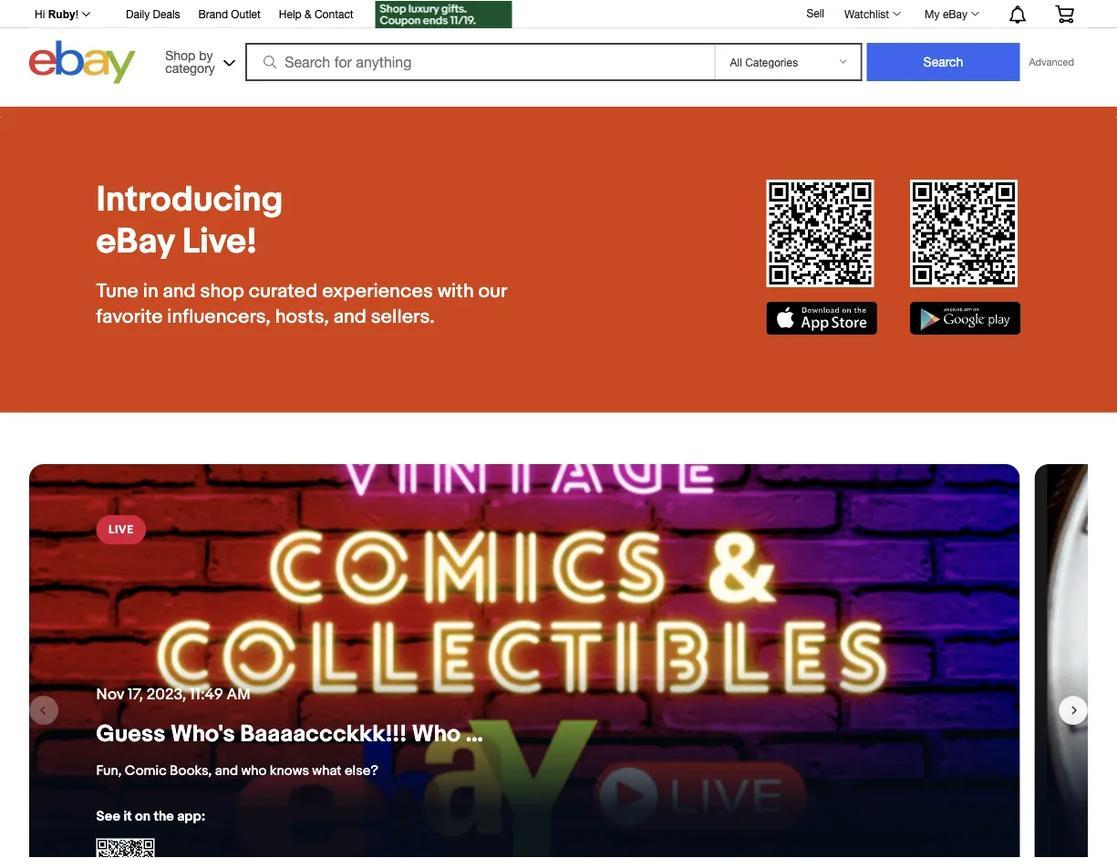 Task type: vqa. For each thing, say whether or not it's contained in the screenshot.
Sell
yes



Task type: describe. For each thing, give the bounding box(es) containing it.
daily deals
[[126, 8, 180, 21]]

nov
[[96, 685, 124, 704]]

get the coupon image
[[375, 1, 512, 28]]

today?
[[756, 720, 831, 748]]

auction
[[613, 720, 697, 748]]

brand
[[198, 8, 228, 21]]

brand outlet link
[[198, 5, 261, 25]]

hi
[[35, 8, 45, 21]]

knows
[[270, 762, 309, 779]]

2023,
[[147, 685, 186, 704]]

shop
[[165, 47, 195, 62]]

!
[[75, 8, 78, 21]]

contact
[[315, 8, 354, 21]]

outlet
[[231, 8, 261, 21]]

fun, comic books, and who knows what else?
[[96, 762, 378, 779]]

ebay for my ebay
[[943, 7, 968, 20]]

1 horizontal spatial qrcode image
[[767, 180, 874, 287]]

see it on the app:
[[96, 808, 206, 825]]

introducing ebay live!
[[96, 179, 283, 264]]

help & contact link
[[279, 5, 354, 25]]

our
[[478, 279, 507, 303]]

help
[[279, 8, 302, 21]]

brand outlet
[[198, 8, 261, 21]]

Search for anything text field
[[248, 45, 711, 79]]

on
[[135, 808, 151, 825]]

advanced
[[1029, 56, 1074, 68]]

with
[[438, 279, 474, 303]]

watchlist link
[[835, 3, 909, 25]]

be
[[506, 720, 534, 748]]

in
[[143, 279, 158, 303]]

sell
[[807, 6, 824, 19]]

category
[[165, 60, 215, 75]]

shop by category button
[[157, 41, 239, 80]]

nov 17, 2023, 11:49 am
[[96, 685, 251, 704]]

comic
[[125, 762, 167, 779]]

shop by category banner
[[25, 0, 1088, 107]]

sellers.
[[371, 305, 435, 328]]

influencers,
[[167, 305, 271, 328]]

11:49
[[190, 685, 223, 704]]

shop by category
[[165, 47, 215, 75]]

introducing
[[96, 179, 283, 222]]

live!
[[182, 221, 257, 264]]

account navigation
[[25, 0, 1088, 31]]



Task type: locate. For each thing, give the bounding box(es) containing it.
1 horizontal spatial ebay
[[943, 7, 968, 20]]

and
[[163, 279, 196, 303], [333, 305, 367, 328], [215, 762, 238, 779]]

favorite
[[96, 305, 163, 328]]

hosts,
[[275, 305, 329, 328]]

0 horizontal spatial ebay
[[96, 221, 175, 264]]

my
[[925, 7, 940, 20]]

1 horizontal spatial the
[[539, 720, 574, 748]]

hi ruby !
[[35, 8, 78, 21]]

fun,
[[96, 762, 122, 779]]

baaaaccckkk!!!
[[240, 720, 407, 748]]

the
[[539, 720, 574, 748], [154, 808, 174, 825]]

&
[[305, 8, 312, 21]]

my ebay link
[[915, 3, 988, 25]]

ebay inside my ebay link
[[943, 7, 968, 20]]

2 horizontal spatial qrcode image
[[910, 180, 1018, 287]]

help & contact
[[279, 8, 354, 21]]

sell link
[[798, 6, 833, 19]]

ebay for introducing ebay live!
[[96, 221, 175, 264]]

none submit inside shop by category banner
[[867, 43, 1020, 81]]

guess
[[96, 720, 165, 748]]

None submit
[[867, 43, 1020, 81]]

who's
[[171, 720, 235, 748]]

ebay up "in"
[[96, 221, 175, 264]]

1 vertical spatial ebay
[[96, 221, 175, 264]]

my ebay
[[925, 7, 968, 20]]

0 horizontal spatial qrcode image
[[96, 838, 155, 858]]

watchlist
[[845, 7, 889, 20]]

your shopping cart image
[[1054, 5, 1075, 23]]

0 horizontal spatial and
[[163, 279, 196, 303]]

who
[[241, 762, 267, 779]]

ebay right my
[[943, 7, 968, 20]]

0 horizontal spatial the
[[154, 808, 174, 825]]

the right on
[[154, 808, 174, 825]]

1 vertical spatial the
[[154, 808, 174, 825]]

see
[[96, 808, 120, 825]]

and left who
[[215, 762, 238, 779]]

books,
[[170, 762, 212, 779]]

1 horizontal spatial and
[[215, 762, 238, 779]]

qrcode image
[[767, 180, 874, 287], [910, 180, 1018, 287], [96, 838, 155, 858]]

by
[[199, 47, 213, 62]]

it
[[124, 808, 132, 825]]

the right be
[[539, 720, 574, 748]]

live
[[109, 523, 134, 537]]

am
[[227, 685, 251, 704]]

2 horizontal spatial and
[[333, 305, 367, 328]]

0 vertical spatial and
[[163, 279, 196, 303]]

daily
[[126, 8, 150, 21]]

0 vertical spatial the
[[539, 720, 574, 748]]

and right "in"
[[163, 279, 196, 303]]

tune in and shop curated experiences with our favorite influencers, hosts, and sellers.
[[96, 279, 507, 328]]

deals
[[153, 8, 180, 21]]

king
[[702, 720, 751, 748]]

0 vertical spatial ebay
[[943, 7, 968, 20]]

.01
[[580, 720, 608, 748]]

will
[[466, 720, 501, 748]]

curated
[[249, 279, 318, 303]]

else?
[[345, 762, 378, 779]]

and down experiences
[[333, 305, 367, 328]]

17,
[[128, 685, 143, 704]]

tune
[[96, 279, 139, 303]]

2 vertical spatial and
[[215, 762, 238, 779]]

introducing<br/>ebay live! element
[[96, 179, 542, 264]]

ruby
[[48, 8, 75, 21]]

advanced link
[[1020, 44, 1084, 80]]

who
[[412, 720, 461, 748]]

shop
[[200, 279, 244, 303]]

ebay
[[943, 7, 968, 20], [96, 221, 175, 264]]

what
[[312, 762, 342, 779]]

1 vertical spatial and
[[333, 305, 367, 328]]

daily deals link
[[126, 5, 180, 25]]

experiences
[[322, 279, 433, 303]]

guess who's baaaaccckkk!!! who will be the .01 auction king today?
[[96, 720, 831, 748]]

app:
[[177, 808, 206, 825]]

ebay inside the introducing ebay live!
[[96, 221, 175, 264]]



